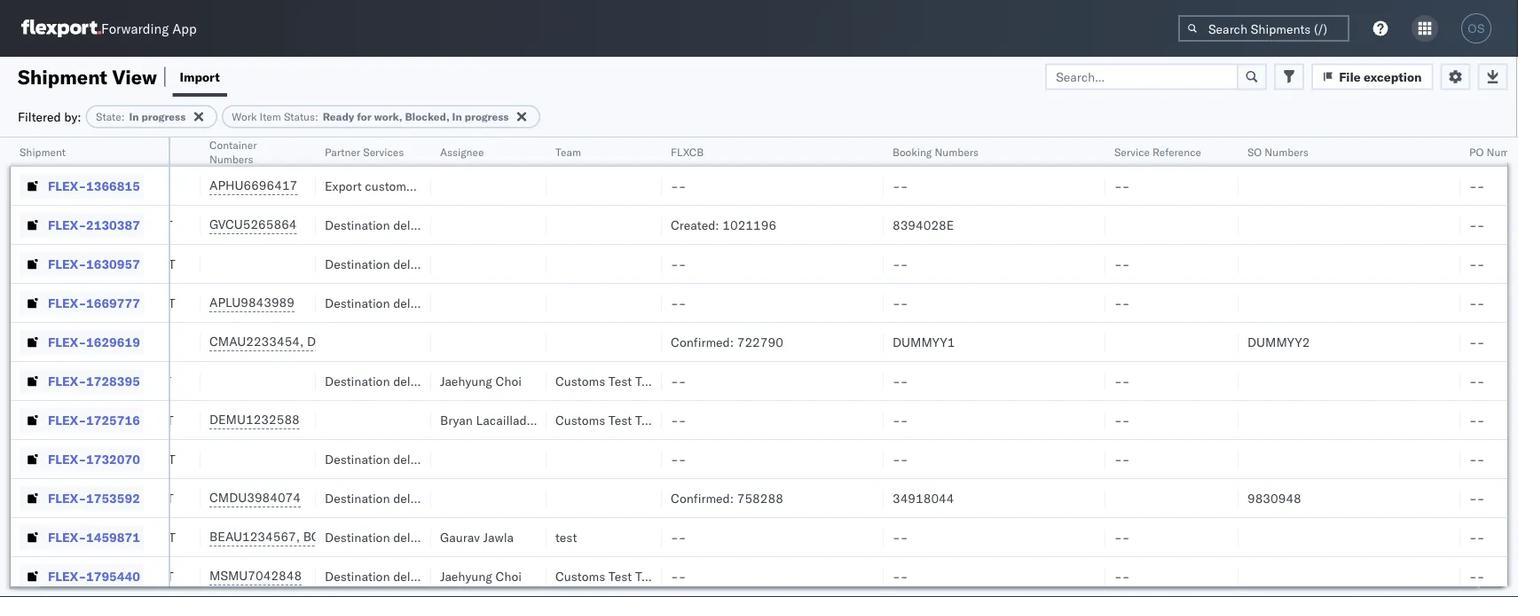 Task type: vqa. For each thing, say whether or not it's contained in the screenshot.
third Flex-
yes



Task type: locate. For each thing, give the bounding box(es) containing it.
lacaillade,
[[476, 412, 538, 428]]

aphu6696417
[[209, 178, 298, 193]]

10 flex- from the top
[[48, 530, 86, 545]]

flex-1459871 button
[[20, 525, 144, 550]]

oct down flex-1732070 button
[[67, 490, 88, 506]]

jaehyung up bryan
[[440, 373, 492, 389]]

os button
[[1457, 8, 1498, 49]]

jan
[[67, 373, 86, 389]]

: left ready
[[315, 110, 318, 123]]

1 vertical spatial confirmed:
[[671, 490, 734, 506]]

quoted delivery date
[[67, 138, 145, 166]]

0 vertical spatial oct
[[67, 412, 88, 428]]

2130387
[[86, 217, 140, 233]]

24, down '02,'
[[91, 412, 110, 428]]

gaurav
[[440, 530, 480, 545]]

aug left 30,
[[67, 451, 89, 467]]

0 vertical spatial jaehyung choi
[[440, 373, 522, 389]]

2023
[[112, 217, 143, 233], [112, 373, 143, 389]]

jaehyung choi down gaurav jawla at bottom left
[[440, 569, 522, 584]]

4 destination from the top
[[325, 490, 390, 506]]

1 jaehyung choi from the top
[[440, 373, 522, 389]]

2 : from the left
[[315, 110, 318, 123]]

jaehyung right lacaillade,
[[541, 412, 593, 428]]

1 vertical spatial unknown
[[67, 334, 121, 350]]

flex- left the 21, at the bottom
[[48, 569, 86, 584]]

3 destination delivery from the top
[[325, 451, 437, 467]]

aug left 03,
[[67, 295, 89, 311]]

in right state
[[129, 110, 139, 123]]

0 vertical spatial shipment
[[18, 64, 107, 89]]

2 vertical spatial oct
[[67, 569, 88, 584]]

import
[[180, 69, 220, 84], [420, 178, 457, 194]]

flex- left "01,"
[[48, 256, 86, 272]]

1 horizontal spatial :
[[315, 110, 318, 123]]

2 2023 from the top
[[112, 373, 143, 389]]

5 flex- from the top
[[48, 334, 86, 350]]

flex-
[[48, 178, 86, 194], [48, 217, 86, 233], [48, 256, 86, 272], [48, 295, 86, 311], [48, 334, 86, 350], [48, 373, 86, 389], [48, 412, 86, 428], [48, 451, 86, 467], [48, 490, 86, 506], [48, 530, 86, 545], [48, 569, 86, 584]]

flex-2130387
[[48, 217, 140, 233]]

booking numbers button
[[884, 141, 1088, 159]]

tcnu1234565
[[397, 529, 484, 545]]

9 flex- from the top
[[48, 490, 86, 506]]

flex- up mar
[[48, 490, 86, 506]]

progress up assignee
[[465, 110, 509, 123]]

2 resize handle column header from the left
[[147, 138, 169, 597]]

import down app
[[180, 69, 220, 84]]

state
[[96, 110, 121, 123]]

2 progress from the left
[[465, 110, 509, 123]]

mdt right 1732070
[[149, 451, 175, 467]]

work item status : ready for work, blocked, in progress
[[232, 110, 509, 123]]

in right "blocked,"
[[452, 110, 462, 123]]

2 jaehyung choi from the top
[[440, 569, 522, 584]]

: up delivery
[[121, 110, 125, 123]]

2 unknown from the top
[[67, 334, 121, 350]]

beau1234567, bozo1234565, tcnu1234565
[[209, 529, 484, 545]]

flxcb button
[[662, 141, 866, 159]]

6 resize handle column header from the left
[[526, 138, 547, 597]]

flex- for 1725716
[[48, 412, 86, 428]]

6 destination from the top
[[325, 569, 390, 584]]

flex- for 1366815
[[48, 178, 86, 194]]

jaehyung
[[440, 373, 492, 389], [541, 412, 593, 428], [440, 569, 492, 584]]

3 aug from the top
[[67, 451, 89, 467]]

oct 21, 2022 mdt
[[67, 569, 174, 584]]

1 resize handle column header from the left
[[37, 138, 59, 597]]

1 vertical spatial 2023
[[112, 373, 143, 389]]

import down assignee
[[420, 178, 457, 194]]

mdt right 2130387
[[146, 217, 173, 233]]

aug left "01,"
[[67, 256, 89, 272]]

3 flex- from the top
[[48, 256, 86, 272]]

unknown down date
[[67, 178, 121, 194]]

oct 24, 2022 mdt down the aug 30, 2022 mdt
[[67, 490, 174, 506]]

2 confirmed: from the top
[[671, 490, 734, 506]]

5 resize handle column header from the left
[[410, 138, 431, 597]]

0 horizontal spatial numbers
[[209, 152, 253, 166]]

7 flex- from the top
[[48, 412, 86, 428]]

1 destination delivery from the top
[[325, 295, 437, 311]]

30,
[[93, 451, 112, 467]]

partner
[[325, 145, 361, 158]]

1 destination from the top
[[325, 295, 390, 311]]

unknown up flex-1728395
[[67, 334, 121, 350]]

numbers for so numbers
[[1265, 145, 1309, 158]]

created:
[[671, 217, 720, 233]]

2 24, from the top
[[91, 490, 110, 506]]

1 horizontal spatial in
[[452, 110, 462, 123]]

flex-1725716
[[48, 412, 140, 428]]

flex-1669777 button
[[20, 291, 144, 316]]

resize handle column header
[[37, 138, 59, 597], [147, 138, 169, 597], [179, 138, 201, 597], [295, 138, 316, 597], [410, 138, 431, 597], [526, 138, 547, 597], [641, 138, 662, 597], [863, 138, 884, 597], [1085, 138, 1106, 597], [1218, 138, 1239, 597], [1440, 138, 1461, 597]]

oct
[[67, 412, 88, 428], [67, 490, 88, 506], [67, 569, 88, 584]]

2 horizontal spatial numbers
[[1265, 145, 1309, 158]]

numbers right so
[[1265, 145, 1309, 158]]

progress up delivery
[[142, 110, 186, 123]]

jaehyung down gaurav at the bottom of the page
[[440, 569, 492, 584]]

flex-1753592 button
[[20, 486, 144, 511]]

file exception button
[[1312, 63, 1434, 90], [1312, 63, 1434, 90]]

1 vertical spatial shipment
[[20, 145, 66, 158]]

flex- for 2130387
[[48, 217, 86, 233]]

0 vertical spatial 2023
[[112, 217, 143, 233]]

1 aug from the top
[[67, 256, 89, 272]]

confirmed: left 758288
[[671, 490, 734, 506]]

confirmed: 722790
[[671, 334, 784, 350]]

mdt right "1630957"
[[149, 256, 175, 272]]

demu1232567
[[307, 334, 397, 349]]

14,
[[93, 530, 112, 545]]

1 oct from the top
[[67, 412, 88, 428]]

2 oct from the top
[[67, 490, 88, 506]]

2 destination from the top
[[325, 373, 390, 389]]

jawla
[[483, 530, 514, 545]]

2022 right 30,
[[115, 451, 146, 467]]

8 flex- from the top
[[48, 451, 86, 467]]

8394028e
[[893, 217, 955, 233]]

flex- left 30,
[[48, 451, 86, 467]]

oct 24, 2022 mdt up the aug 30, 2022 mdt
[[67, 412, 174, 428]]

flex- down date
[[48, 178, 86, 194]]

1 vertical spatial oct 24, 2022 mdt
[[67, 490, 174, 506]]

flex- left '02,'
[[48, 373, 86, 389]]

9 resize handle column header from the left
[[1085, 138, 1106, 597]]

19,
[[90, 217, 109, 233]]

0 horizontal spatial import
[[180, 69, 220, 84]]

24,
[[91, 412, 110, 428], [91, 490, 110, 506]]

jaehyung choi
[[440, 373, 522, 389], [440, 569, 522, 584]]

1 vertical spatial jaehyung choi
[[440, 569, 522, 584]]

6 destination delivery from the top
[[325, 569, 437, 584]]

oct left the 21, at the bottom
[[67, 569, 88, 584]]

1 : from the left
[[121, 110, 125, 123]]

1 horizontal spatial progress
[[465, 110, 509, 123]]

0 vertical spatial confirmed:
[[671, 334, 734, 350]]

03,
[[93, 295, 112, 311]]

numbers for container numbers
[[209, 152, 253, 166]]

1 confirmed: from the top
[[671, 334, 734, 350]]

21,
[[91, 569, 110, 584]]

flex-1630957
[[48, 256, 140, 272]]

0 vertical spatial import
[[180, 69, 220, 84]]

mdt right 1459871
[[149, 530, 176, 545]]

--
[[671, 178, 687, 194], [893, 178, 908, 194], [1115, 178, 1130, 194], [1470, 178, 1485, 194], [1470, 217, 1485, 233], [671, 256, 687, 272], [893, 256, 908, 272], [1115, 256, 1130, 272], [1470, 256, 1485, 272], [671, 295, 687, 311], [893, 295, 908, 311], [1115, 295, 1130, 311], [1470, 295, 1485, 311], [1470, 334, 1485, 350], [671, 373, 687, 389], [893, 373, 908, 389], [1115, 373, 1130, 389], [1470, 373, 1485, 389], [671, 412, 687, 428], [893, 412, 908, 428], [1115, 412, 1130, 428], [1470, 412, 1485, 428], [671, 451, 687, 467], [893, 451, 908, 467], [1115, 451, 1130, 467], [1470, 451, 1485, 467], [1470, 490, 1485, 506], [671, 530, 687, 545], [893, 530, 908, 545], [1115, 530, 1130, 545], [1470, 530, 1485, 545], [671, 569, 687, 584], [893, 569, 908, 584], [1115, 569, 1130, 584], [1470, 569, 1485, 584]]

oct down the flex-1728395 button
[[67, 412, 88, 428]]

flex- left 03,
[[48, 295, 86, 311]]

0 horizontal spatial progress
[[142, 110, 186, 123]]

6 flex- from the top
[[48, 373, 86, 389]]

4 resize handle column header from the left
[[295, 138, 316, 597]]

confirmed: 758288
[[671, 490, 784, 506]]

shipment down filtered
[[20, 145, 66, 158]]

2 vertical spatial jaehyung
[[440, 569, 492, 584]]

2 aug from the top
[[67, 295, 89, 311]]

flex- down "jan"
[[48, 412, 86, 428]]

2 in from the left
[[452, 110, 462, 123]]

2 delivery from the top
[[393, 373, 437, 389]]

Search Shipments (/) text field
[[1179, 15, 1350, 42]]

0 horizontal spatial :
[[121, 110, 125, 123]]

shipment up the by:
[[18, 64, 107, 89]]

Search... text field
[[1046, 63, 1239, 90]]

flex- left 19,
[[48, 217, 86, 233]]

shipment inside "button"
[[20, 145, 66, 158]]

2023 right '02,'
[[112, 373, 143, 389]]

numbers right booking
[[935, 145, 979, 158]]

gvcu5265864
[[209, 217, 297, 232]]

1 progress from the left
[[142, 110, 186, 123]]

1 vertical spatial import
[[420, 178, 457, 194]]

9830948
[[1248, 490, 1302, 506]]

1 flex- from the top
[[48, 178, 86, 194]]

flex-2130387 button
[[20, 213, 144, 237]]

confirmed: left 722790
[[671, 334, 734, 350]]

destination
[[325, 295, 390, 311], [325, 373, 390, 389], [325, 451, 390, 467], [325, 490, 390, 506], [325, 530, 390, 545], [325, 569, 390, 584]]

shipment button
[[11, 141, 151, 159]]

2022 right "01,"
[[115, 256, 146, 272]]

cmau2233454,
[[209, 334, 304, 349]]

0 vertical spatial jaehyung
[[440, 373, 492, 389]]

flex- up "jan"
[[48, 334, 86, 350]]

0 vertical spatial aug
[[67, 256, 89, 272]]

1 vertical spatial aug
[[67, 295, 89, 311]]

gaurav jawla
[[440, 530, 514, 545]]

confirmed: for confirmed: 722790
[[671, 334, 734, 350]]

11 flex- from the top
[[48, 569, 86, 584]]

1753592
[[86, 490, 140, 506]]

0 vertical spatial 24,
[[91, 412, 110, 428]]

0 vertical spatial unknown
[[67, 178, 121, 194]]

2 vertical spatial aug
[[67, 451, 89, 467]]

delivery
[[393, 295, 437, 311], [393, 373, 437, 389], [393, 451, 437, 467], [393, 490, 437, 506], [393, 530, 437, 545], [393, 569, 437, 584]]

2023 right 19,
[[112, 217, 143, 233]]

2022 up mar 14, 2022 mdt
[[113, 490, 144, 506]]

mdt right 1669777
[[149, 295, 175, 311]]

file
[[1340, 69, 1361, 84]]

0 vertical spatial oct 24, 2022 mdt
[[67, 412, 174, 428]]

flex-1732070
[[48, 451, 140, 467]]

11 resize handle column header from the left
[[1440, 138, 1461, 597]]

destination delivery
[[325, 295, 437, 311], [325, 373, 437, 389], [325, 451, 437, 467], [325, 490, 437, 506], [325, 530, 437, 545], [325, 569, 437, 584]]

so numbers
[[1248, 145, 1309, 158]]

numbers inside booking numbers button
[[935, 145, 979, 158]]

aug for aug 03, 2022 mdt
[[67, 295, 89, 311]]

3 resize handle column header from the left
[[179, 138, 201, 597]]

2023 for 19,
[[112, 217, 143, 233]]

demu1232588
[[209, 412, 300, 427]]

confirmed:
[[671, 334, 734, 350], [671, 490, 734, 506]]

aug for aug 30, 2022 mdt
[[67, 451, 89, 467]]

numbers down 'container'
[[209, 152, 253, 166]]

4 flex- from the top
[[48, 295, 86, 311]]

1725716
[[86, 412, 140, 428]]

unknown
[[67, 178, 121, 194], [67, 334, 121, 350]]

0 horizontal spatial in
[[129, 110, 139, 123]]

flex- for 1669777
[[48, 295, 86, 311]]

1 vertical spatial 24,
[[91, 490, 110, 506]]

flex-1366815
[[48, 178, 140, 194]]

2 flex- from the top
[[48, 217, 86, 233]]

export customs, import customs
[[325, 178, 508, 194]]

flex- for 1630957
[[48, 256, 86, 272]]

os
[[1469, 22, 1486, 35]]

24, down 30,
[[91, 490, 110, 506]]

1 horizontal spatial numbers
[[935, 145, 979, 158]]

flex- left 14,
[[48, 530, 86, 545]]

jaehyung choi up bryan
[[440, 373, 522, 389]]

1 vertical spatial oct
[[67, 490, 88, 506]]

1795440
[[86, 569, 140, 584]]

numbers inside container numbers
[[209, 152, 253, 166]]

1 2023 from the top
[[112, 217, 143, 233]]

numbers
[[935, 145, 979, 158], [1265, 145, 1309, 158], [209, 152, 253, 166]]



Task type: describe. For each thing, give the bounding box(es) containing it.
mar
[[67, 530, 90, 545]]

work,
[[374, 110, 403, 123]]

numbe
[[1487, 145, 1519, 158]]

aplu9843989
[[209, 295, 295, 310]]

flex-1795440 button
[[20, 564, 144, 589]]

booking numbers
[[893, 145, 979, 158]]

service
[[1115, 145, 1150, 158]]

jun
[[67, 217, 87, 233]]

app
[[172, 20, 197, 37]]

1 oct 24, 2022 mdt from the top
[[67, 412, 174, 428]]

container
[[209, 138, 257, 151]]

file exception
[[1340, 69, 1423, 84]]

5 delivery from the top
[[393, 530, 437, 545]]

mdt down mst
[[147, 412, 174, 428]]

1 in from the left
[[129, 110, 139, 123]]

flex-1795440
[[48, 569, 140, 584]]

flex- for 1629619
[[48, 334, 86, 350]]

1 delivery from the top
[[393, 295, 437, 311]]

partner services
[[325, 145, 404, 158]]

delivery
[[106, 138, 145, 151]]

for
[[357, 110, 372, 123]]

filtered by:
[[18, 109, 81, 124]]

bryan
[[440, 412, 473, 428]]

flex-1629619 button
[[20, 330, 144, 355]]

1 vertical spatial choi
[[596, 412, 622, 428]]

po
[[1470, 145, 1485, 158]]

quoted delivery date button
[[59, 134, 183, 166]]

beau1234567,
[[209, 529, 300, 545]]

1728395
[[86, 373, 140, 389]]

2 destination delivery from the top
[[325, 373, 437, 389]]

10 resize handle column header from the left
[[1218, 138, 1239, 597]]

jan 02, 2023 mst
[[67, 373, 171, 389]]

blocked,
[[405, 110, 450, 123]]

numbers for booking numbers
[[935, 145, 979, 158]]

1 unknown from the top
[[67, 178, 121, 194]]

flex-1732070 button
[[20, 447, 144, 472]]

4 destination delivery from the top
[[325, 490, 437, 506]]

3 delivery from the top
[[393, 451, 437, 467]]

view
[[112, 64, 157, 89]]

5 destination from the top
[[325, 530, 390, 545]]

forwarding app link
[[21, 20, 197, 37]]

flexport. image
[[21, 20, 101, 37]]

service reference button
[[1106, 141, 1221, 159]]

4 delivery from the top
[[393, 490, 437, 506]]

mdt right 1753592 at left bottom
[[147, 490, 174, 506]]

flex-1669777
[[48, 295, 140, 311]]

flex- for 1753592
[[48, 490, 86, 506]]

2022 right the 21, at the bottom
[[113, 569, 144, 584]]

dummyy2
[[1248, 334, 1311, 350]]

3 destination from the top
[[325, 451, 390, 467]]

1669777
[[86, 295, 140, 311]]

msmu7042848
[[209, 568, 302, 584]]

customs
[[460, 178, 508, 194]]

2023 for 02,
[[112, 373, 143, 389]]

2022 right 14,
[[115, 530, 146, 545]]

aug 30, 2022 mdt
[[67, 451, 175, 467]]

1021196
[[723, 217, 777, 233]]

1732070
[[86, 451, 140, 467]]

bryan lacaillade, jaehyung choi
[[440, 412, 622, 428]]

confirmed: for confirmed: 758288
[[671, 490, 734, 506]]

flex-1728395
[[48, 373, 140, 389]]

date
[[67, 152, 90, 166]]

flex-1630957 button
[[20, 252, 144, 277]]

7 resize handle column header from the left
[[641, 138, 662, 597]]

0 vertical spatial choi
[[496, 373, 522, 389]]

flex- for 1459871
[[48, 530, 86, 545]]

1 vertical spatial jaehyung
[[541, 412, 593, 428]]

work
[[232, 110, 257, 123]]

flex-1629619
[[48, 334, 140, 350]]

1629619
[[86, 334, 140, 350]]

722790
[[737, 334, 784, 350]]

5 destination delivery from the top
[[325, 530, 437, 545]]

aug for aug 01, 2022 mdt
[[67, 256, 89, 272]]

flex- for 1728395
[[48, 373, 86, 389]]

flex-1753592
[[48, 490, 140, 506]]

customs,
[[365, 178, 417, 194]]

reference
[[1153, 145, 1202, 158]]

container numbers
[[209, 138, 257, 166]]

state : in progress
[[96, 110, 186, 123]]

6 delivery from the top
[[393, 569, 437, 584]]

2022 up the aug 30, 2022 mdt
[[113, 412, 144, 428]]

758288
[[737, 490, 784, 506]]

shipment for shipment
[[20, 145, 66, 158]]

1 24, from the top
[[91, 412, 110, 428]]

ready
[[323, 110, 354, 123]]

export
[[325, 178, 362, 194]]

test
[[556, 530, 577, 545]]

1459871
[[86, 530, 140, 545]]

flex-1366815 button
[[20, 174, 144, 198]]

1 horizontal spatial import
[[420, 178, 457, 194]]

2022 right 03,
[[115, 295, 146, 311]]

filtered
[[18, 109, 61, 124]]

aug 03, 2022 mdt
[[67, 295, 175, 311]]

forwarding app
[[101, 20, 197, 37]]

import inside import button
[[180, 69, 220, 84]]

3 oct from the top
[[67, 569, 88, 584]]

shipment for shipment view
[[18, 64, 107, 89]]

2 vertical spatial choi
[[496, 569, 522, 584]]

flex- for 1795440
[[48, 569, 86, 584]]

service reference
[[1115, 145, 1202, 158]]

flex-1459871
[[48, 530, 140, 545]]

8 resize handle column header from the left
[[863, 138, 884, 597]]

mdt right '1795440'
[[147, 569, 174, 584]]

mst
[[146, 373, 171, 389]]

item
[[260, 110, 281, 123]]

2 oct 24, 2022 mdt from the top
[[67, 490, 174, 506]]

by:
[[64, 109, 81, 124]]

flex-1728395 button
[[20, 369, 144, 394]]

quoted
[[67, 138, 103, 151]]

created: 1021196
[[671, 217, 777, 233]]

exception
[[1364, 69, 1423, 84]]

services
[[363, 145, 404, 158]]

booking
[[893, 145, 932, 158]]

34918044
[[893, 490, 955, 506]]

flex- for 1732070
[[48, 451, 86, 467]]

flex-1725716 button
[[20, 408, 144, 433]]



